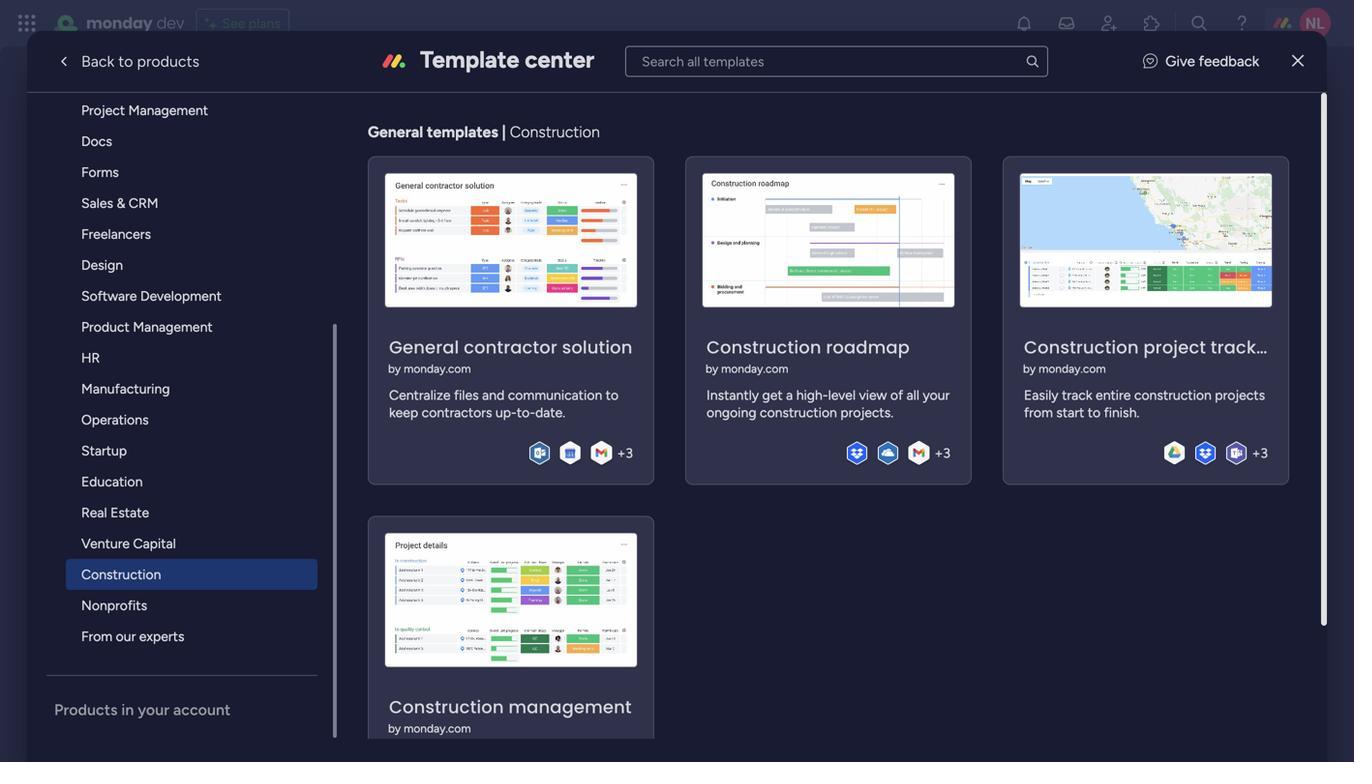 Task type: locate. For each thing, give the bounding box(es) containing it.
0 horizontal spatial 3
[[626, 445, 633, 462]]

construction
[[510, 123, 600, 141], [707, 335, 821, 360], [1024, 335, 1139, 360], [81, 567, 161, 583], [389, 696, 504, 720]]

by inside the general contractor solution by monday.com
[[388, 362, 401, 376]]

0 horizontal spatial your
[[138, 701, 169, 720]]

construction inside work management templates element
[[81, 567, 161, 583]]

real
[[81, 505, 107, 521]]

get
[[762, 387, 783, 404]]

+ 3
[[617, 445, 633, 462], [935, 445, 951, 462], [1252, 445, 1268, 462]]

date.
[[535, 405, 565, 421]]

high-
[[796, 387, 828, 404]]

estate
[[110, 505, 149, 521]]

1 horizontal spatial to
[[606, 387, 619, 404]]

notifications image
[[1014, 14, 1034, 33]]

sales
[[81, 195, 113, 212]]

2 horizontal spatial 3
[[1261, 445, 1268, 462]]

3
[[626, 445, 633, 462], [943, 445, 951, 462], [1261, 445, 1268, 462]]

1 horizontal spatial 3
[[943, 445, 951, 462]]

0 horizontal spatial +
[[617, 445, 626, 462]]

centralize
[[389, 387, 451, 404]]

management for project management
[[128, 102, 208, 119]]

general for contractor
[[389, 335, 459, 360]]

1 vertical spatial management
[[133, 319, 213, 335]]

+ for general contractor solution
[[617, 445, 626, 462]]

to right start
[[1088, 405, 1101, 421]]

noah lott image
[[1300, 8, 1331, 39]]

None search field
[[625, 46, 1048, 77]]

management down "development"
[[133, 319, 213, 335]]

0 horizontal spatial + 3
[[617, 445, 633, 462]]

+ for construction project tracking
[[1252, 445, 1261, 462]]

0 vertical spatial to
[[118, 52, 133, 71]]

education
[[81, 474, 143, 490]]

feedback
[[1199, 53, 1259, 70]]

capital
[[133, 536, 176, 552]]

1 3 from the left
[[626, 445, 633, 462]]

back to products button
[[39, 42, 215, 81]]

construction management by monday.com
[[388, 696, 632, 736]]

track
[[1062, 387, 1092, 404]]

roadmap
[[826, 335, 910, 360]]

2 vertical spatial to
[[1088, 405, 1101, 421]]

1 horizontal spatial your
[[923, 387, 950, 404]]

to right the back
[[118, 52, 133, 71]]

construction inside construction project tracking by monday.com
[[1024, 335, 1139, 360]]

products
[[54, 701, 118, 720]]

search everything image
[[1190, 14, 1209, 33]]

1 vertical spatial construction
[[760, 405, 837, 421]]

startup
[[81, 443, 127, 459]]

of
[[890, 387, 903, 404]]

construction roadmap by monday.com
[[706, 335, 910, 376]]

3 + 3 from the left
[[1252, 445, 1268, 462]]

inbox image
[[1057, 14, 1076, 33]]

3 + from the left
[[1252, 445, 1261, 462]]

+ 3 for construction roadmap
[[935, 445, 951, 462]]

0 vertical spatial construction
[[1134, 387, 1212, 404]]

0 horizontal spatial construction
[[760, 405, 837, 421]]

1 vertical spatial your
[[138, 701, 169, 720]]

give feedback link
[[1143, 51, 1259, 72]]

0 vertical spatial management
[[128, 102, 208, 119]]

select product image
[[17, 14, 37, 33]]

1 horizontal spatial +
[[935, 445, 943, 462]]

see
[[222, 15, 245, 31]]

3 3 from the left
[[1261, 445, 1268, 462]]

1 horizontal spatial construction
[[1134, 387, 1212, 404]]

2 horizontal spatial + 3
[[1252, 445, 1268, 462]]

2 horizontal spatial to
[[1088, 405, 1101, 421]]

to inside easily track entire construction projects from start to finish.
[[1088, 405, 1101, 421]]

monday dev
[[86, 12, 184, 34]]

software
[[81, 288, 137, 304]]

give feedback
[[1166, 53, 1259, 70]]

centralize files and communication to keep contractors up-to-date.
[[389, 387, 619, 421]]

general
[[368, 123, 423, 141], [389, 335, 459, 360]]

instantly get a high-level view of all your ongoing construction projects.
[[707, 387, 950, 421]]

to
[[118, 52, 133, 71], [606, 387, 619, 404], [1088, 405, 1101, 421]]

+
[[617, 445, 626, 462], [935, 445, 943, 462], [1252, 445, 1261, 462]]

your inside 'heading'
[[138, 701, 169, 720]]

1 vertical spatial general
[[389, 335, 459, 360]]

1 vertical spatial to
[[606, 387, 619, 404]]

2 horizontal spatial +
[[1252, 445, 1261, 462]]

management down products
[[128, 102, 208, 119]]

venture capital
[[81, 536, 176, 552]]

search image
[[1025, 54, 1040, 69]]

your right in
[[138, 701, 169, 720]]

projects
[[1215, 387, 1265, 404]]

construction inside the "instantly get a high-level view of all your ongoing construction projects."
[[760, 405, 837, 421]]

monday.com
[[404, 362, 471, 376], [721, 362, 788, 376], [1039, 362, 1106, 376], [404, 722, 471, 736]]

forms
[[81, 164, 119, 181]]

to down solution
[[606, 387, 619, 404]]

by inside construction management by monday.com
[[388, 722, 401, 736]]

1 + from the left
[[617, 445, 626, 462]]

general up centralize
[[389, 335, 459, 360]]

back to products
[[81, 52, 199, 71]]

center
[[525, 45, 594, 74]]

products
[[137, 52, 199, 71]]

management
[[128, 102, 208, 119], [133, 319, 213, 335]]

our
[[116, 629, 136, 645]]

construction inside construction roadmap by monday.com
[[707, 335, 821, 360]]

and
[[482, 387, 505, 404]]

by inside construction roadmap by monday.com
[[706, 362, 718, 376]]

0 horizontal spatial to
[[118, 52, 133, 71]]

back
[[81, 52, 115, 71]]

products in your account list box
[[46, 2, 337, 740]]

construction down construction project tracking by monday.com
[[1134, 387, 1212, 404]]

venture
[[81, 536, 130, 552]]

construction down a on the right of page
[[760, 405, 837, 421]]

monday
[[86, 12, 153, 34]]

1 + 3 from the left
[[617, 445, 633, 462]]

2 3 from the left
[[943, 445, 951, 462]]

management for product management
[[133, 319, 213, 335]]

general contractor solution by monday.com
[[388, 335, 633, 376]]

general left templates
[[368, 123, 423, 141]]

0 vertical spatial your
[[923, 387, 950, 404]]

real estate
[[81, 505, 149, 521]]

your right all
[[923, 387, 950, 404]]

see plans
[[222, 15, 281, 31]]

products in your account
[[54, 701, 231, 720]]

from
[[1024, 405, 1053, 421]]

1 horizontal spatial + 3
[[935, 445, 951, 462]]

2 + 3 from the left
[[935, 445, 951, 462]]

0 vertical spatial general
[[368, 123, 423, 141]]

sales & crm
[[81, 195, 158, 212]]

start
[[1056, 405, 1084, 421]]

monday.com inside construction roadmap by monday.com
[[721, 362, 788, 376]]

construction inside construction management by monday.com
[[389, 696, 504, 720]]

communication
[[508, 387, 602, 404]]

finish.
[[1104, 405, 1140, 421]]

2 + from the left
[[935, 445, 943, 462]]

general inside the general contractor solution by monday.com
[[389, 335, 459, 360]]

from our experts
[[81, 629, 184, 645]]

your
[[923, 387, 950, 404], [138, 701, 169, 720]]



Task type: describe. For each thing, give the bounding box(es) containing it.
give
[[1166, 53, 1195, 70]]

files
[[454, 387, 479, 404]]

3 for construction project tracking
[[1261, 445, 1268, 462]]

general templates | construction
[[368, 123, 600, 141]]

to inside centralize files and communication to keep contractors up-to-date.
[[606, 387, 619, 404]]

development
[[140, 288, 222, 304]]

to inside 'button'
[[118, 52, 133, 71]]

up-
[[496, 405, 517, 421]]

account
[[173, 701, 231, 720]]

contractor
[[464, 335, 557, 360]]

|
[[502, 123, 506, 141]]

3 for construction roadmap
[[943, 445, 951, 462]]

by inside construction project tracking by monday.com
[[1023, 362, 1036, 376]]

see plans button
[[196, 9, 289, 38]]

solution
[[562, 335, 633, 360]]

template center
[[420, 45, 594, 74]]

&
[[117, 195, 125, 212]]

experts
[[139, 629, 184, 645]]

docs
[[81, 133, 112, 150]]

3 for general contractor solution
[[626, 445, 633, 462]]

construction for project
[[1024, 335, 1139, 360]]

product management
[[81, 319, 213, 335]]

templates
[[427, 123, 498, 141]]

contractors
[[422, 405, 492, 421]]

monday.com inside construction project tracking by monday.com
[[1039, 362, 1106, 376]]

a
[[786, 387, 793, 404]]

easily track entire construction projects from start to finish.
[[1024, 387, 1265, 421]]

products in your account heading
[[54, 700, 333, 721]]

project management
[[81, 102, 208, 119]]

software development
[[81, 288, 222, 304]]

ongoing
[[707, 405, 757, 421]]

hr
[[81, 350, 100, 366]]

view
[[859, 387, 887, 404]]

project
[[81, 102, 125, 119]]

freelancers
[[81, 226, 151, 242]]

entire
[[1096, 387, 1131, 404]]

project
[[1144, 335, 1206, 360]]

crm
[[129, 195, 158, 212]]

Search all templates search field
[[625, 46, 1048, 77]]

work management templates element
[[46, 2, 333, 652]]

operations
[[81, 412, 149, 428]]

dev
[[156, 12, 184, 34]]

plans
[[249, 15, 281, 31]]

to-
[[517, 405, 535, 421]]

management
[[509, 696, 632, 720]]

construction for management
[[389, 696, 504, 720]]

keep
[[389, 405, 418, 421]]

template
[[420, 45, 519, 74]]

construction for roadmap
[[707, 335, 821, 360]]

apps image
[[1142, 14, 1162, 33]]

all
[[907, 387, 919, 404]]

manufacturing
[[81, 381, 170, 397]]

construction inside easily track entire construction projects from start to finish.
[[1134, 387, 1212, 404]]

level
[[828, 387, 856, 404]]

from
[[81, 629, 112, 645]]

+ 3 for construction project tracking
[[1252, 445, 1268, 462]]

invite members image
[[1100, 14, 1119, 33]]

+ 3 for general contractor solution
[[617, 445, 633, 462]]

design
[[81, 257, 123, 273]]

easily
[[1024, 387, 1059, 404]]

help image
[[1232, 14, 1252, 33]]

in
[[121, 701, 134, 720]]

nonprofits
[[81, 598, 147, 614]]

+ for construction roadmap
[[935, 445, 943, 462]]

construction project tracking by monday.com
[[1023, 335, 1284, 376]]

product
[[81, 319, 129, 335]]

v2 user feedback image
[[1143, 51, 1158, 72]]

monday.com inside the general contractor solution by monday.com
[[404, 362, 471, 376]]

your inside the "instantly get a high-level view of all your ongoing construction projects."
[[923, 387, 950, 404]]

projects.
[[840, 405, 894, 421]]

tracking
[[1211, 335, 1284, 360]]

monday.com inside construction management by monday.com
[[404, 722, 471, 736]]

close image
[[1292, 54, 1304, 68]]

general for templates
[[368, 123, 423, 141]]

instantly
[[707, 387, 759, 404]]



Task type: vqa. For each thing, say whether or not it's contained in the screenshot.


